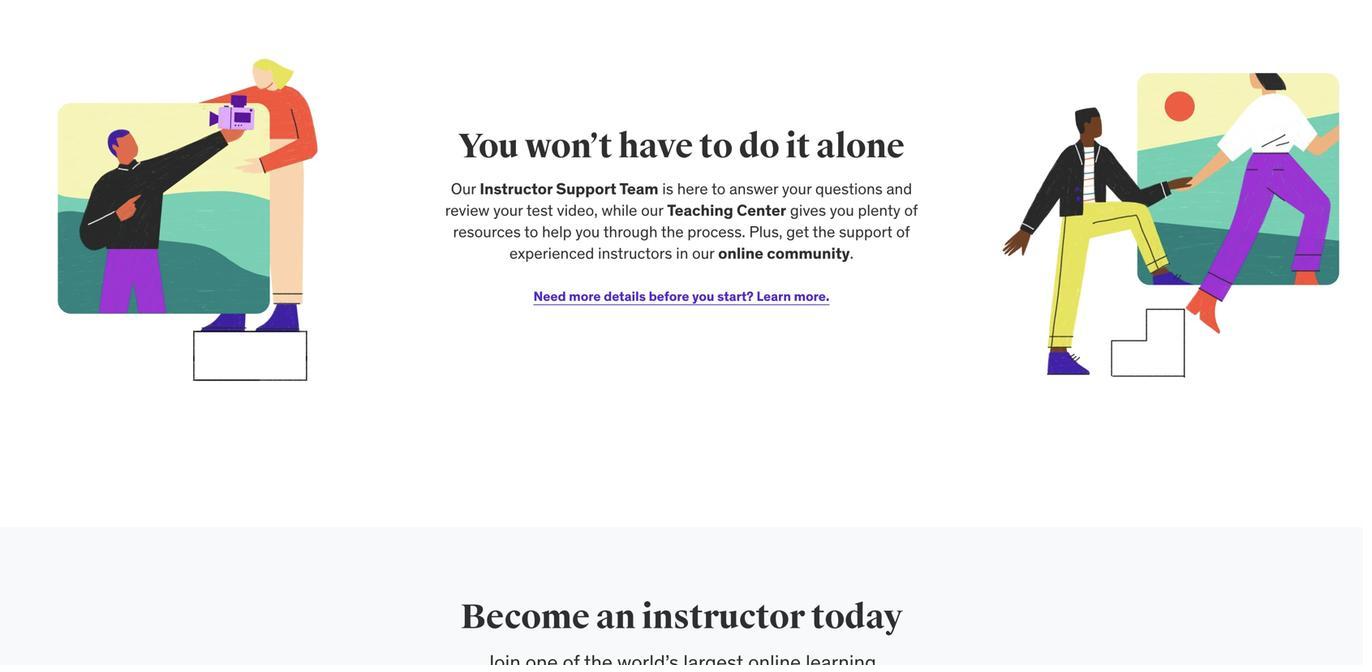 Task type: vqa. For each thing, say whether or not it's contained in the screenshot.
the Data Science on the left bottom of page
no



Task type: describe. For each thing, give the bounding box(es) containing it.
here
[[678, 179, 709, 198]]

questions
[[816, 179, 883, 198]]

0 vertical spatial to
[[700, 125, 733, 168]]

gives
[[790, 201, 827, 220]]

before
[[649, 288, 690, 305]]

while
[[602, 201, 638, 220]]

is here to answer your questions and review your test video, while our
[[445, 179, 913, 220]]

more
[[569, 288, 601, 305]]

answer
[[730, 179, 779, 198]]

1 the from the left
[[661, 222, 684, 242]]

need more details before you start? learn more.
[[534, 288, 830, 305]]

0 vertical spatial you
[[830, 201, 855, 220]]

teaching
[[667, 201, 734, 220]]

plus,
[[750, 222, 783, 242]]

online community .
[[719, 244, 854, 263]]

test
[[527, 201, 553, 220]]

community
[[767, 244, 850, 263]]

more.
[[794, 288, 830, 305]]

2 the from the left
[[813, 222, 836, 242]]

team
[[620, 179, 659, 198]]

0 horizontal spatial your
[[494, 201, 523, 220]]

need more details before you start? learn more. link
[[534, 277, 830, 316]]

get
[[787, 222, 810, 242]]

our inside gives you plenty of resources to help you through the process. plus, get the support of experienced instructors in our
[[692, 244, 715, 263]]

instructor
[[642, 596, 805, 639]]

need
[[534, 288, 566, 305]]

.
[[850, 244, 854, 263]]

and
[[887, 179, 913, 198]]

help
[[542, 222, 572, 242]]

you
[[459, 125, 519, 168]]

it
[[786, 125, 810, 168]]

start?
[[718, 288, 754, 305]]

alone
[[817, 125, 905, 168]]

our inside is here to answer your questions and review your test video, while our
[[641, 201, 664, 220]]

plenty
[[858, 201, 901, 220]]

have
[[619, 125, 693, 168]]

support
[[839, 222, 893, 242]]

gives you plenty of resources to help you through the process. plus, get the support of experienced instructors in our
[[453, 201, 918, 263]]

0 vertical spatial of
[[905, 201, 918, 220]]

won't
[[525, 125, 612, 168]]



Task type: locate. For each thing, give the bounding box(es) containing it.
an
[[596, 596, 636, 639]]

1 vertical spatial you
[[576, 222, 600, 242]]

to down the test
[[524, 222, 539, 242]]

process.
[[688, 222, 746, 242]]

1 horizontal spatial your
[[782, 179, 812, 198]]

1 horizontal spatial you
[[693, 288, 715, 305]]

1 vertical spatial our
[[692, 244, 715, 263]]

1 horizontal spatial the
[[813, 222, 836, 242]]

our
[[451, 179, 476, 198]]

today
[[812, 596, 903, 639]]

to up teaching center
[[712, 179, 726, 198]]

1 vertical spatial to
[[712, 179, 726, 198]]

in
[[676, 244, 689, 263]]

of
[[905, 201, 918, 220], [897, 222, 911, 242]]

your
[[782, 179, 812, 198], [494, 201, 523, 220]]

our down team
[[641, 201, 664, 220]]

center
[[737, 201, 787, 220]]

the right the "get"
[[813, 222, 836, 242]]

details
[[604, 288, 646, 305]]

you inside need more details before you start? learn more. link
[[693, 288, 715, 305]]

support
[[556, 179, 617, 198]]

1 vertical spatial your
[[494, 201, 523, 220]]

is
[[663, 179, 674, 198]]

review
[[445, 201, 490, 220]]

instructor
[[480, 179, 553, 198]]

1 horizontal spatial our
[[692, 244, 715, 263]]

2 horizontal spatial you
[[830, 201, 855, 220]]

our
[[641, 201, 664, 220], [692, 244, 715, 263]]

your down instructor
[[494, 201, 523, 220]]

our right in
[[692, 244, 715, 263]]

instructors
[[598, 244, 673, 263]]

do
[[739, 125, 780, 168]]

0 horizontal spatial our
[[641, 201, 664, 220]]

0 vertical spatial your
[[782, 179, 812, 198]]

our instructor support team
[[451, 179, 659, 198]]

1 vertical spatial of
[[897, 222, 911, 242]]

of down the and
[[905, 201, 918, 220]]

2 vertical spatial to
[[524, 222, 539, 242]]

resources
[[453, 222, 521, 242]]

to inside is here to answer your questions and review your test video, while our
[[712, 179, 726, 198]]

online
[[719, 244, 764, 263]]

0 vertical spatial our
[[641, 201, 664, 220]]

learn
[[757, 288, 791, 305]]

your up gives
[[782, 179, 812, 198]]

you down the video,
[[576, 222, 600, 242]]

become
[[461, 596, 590, 639]]

the up in
[[661, 222, 684, 242]]

experienced
[[510, 244, 595, 263]]

teaching center
[[667, 201, 787, 220]]

to left do
[[700, 125, 733, 168]]

2 vertical spatial you
[[693, 288, 715, 305]]

become an instructor today
[[461, 596, 903, 639]]

of down "plenty"
[[897, 222, 911, 242]]

to
[[700, 125, 733, 168], [712, 179, 726, 198], [524, 222, 539, 242]]

to inside gives you plenty of resources to help you through the process. plus, get the support of experienced instructors in our
[[524, 222, 539, 242]]

you
[[830, 201, 855, 220], [576, 222, 600, 242], [693, 288, 715, 305]]

the
[[661, 222, 684, 242], [813, 222, 836, 242]]

0 horizontal spatial you
[[576, 222, 600, 242]]

you won't have to do it alone
[[459, 125, 905, 168]]

video,
[[557, 201, 598, 220]]

0 horizontal spatial the
[[661, 222, 684, 242]]

you down the questions
[[830, 201, 855, 220]]

through
[[604, 222, 658, 242]]

you left start?
[[693, 288, 715, 305]]



